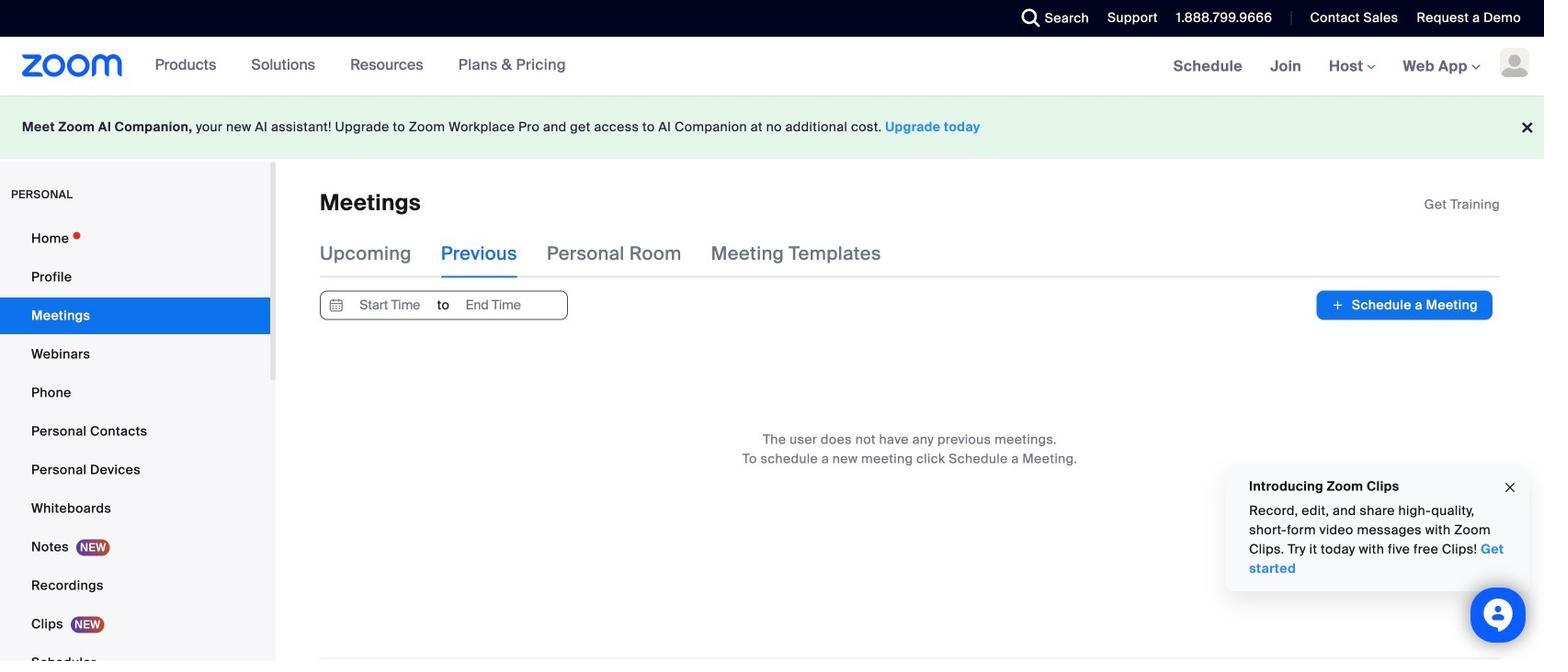 Task type: describe. For each thing, give the bounding box(es) containing it.
personal menu menu
[[0, 221, 270, 662]]

add image
[[1331, 296, 1345, 315]]

Date Range Picker Start field
[[347, 292, 433, 319]]

close image
[[1503, 478, 1518, 499]]

tabs of meeting tab list
[[320, 230, 911, 278]]

profile picture image
[[1500, 48, 1530, 77]]

product information navigation
[[141, 37, 580, 96]]



Task type: vqa. For each thing, say whether or not it's contained in the screenshot.
Itim
no



Task type: locate. For each thing, give the bounding box(es) containing it.
footer
[[0, 96, 1544, 159]]

date image
[[325, 292, 347, 319]]

zoom logo image
[[22, 54, 123, 77]]

application
[[1424, 196, 1500, 214]]

meetings navigation
[[1160, 37, 1544, 97]]

banner
[[0, 37, 1544, 97]]



